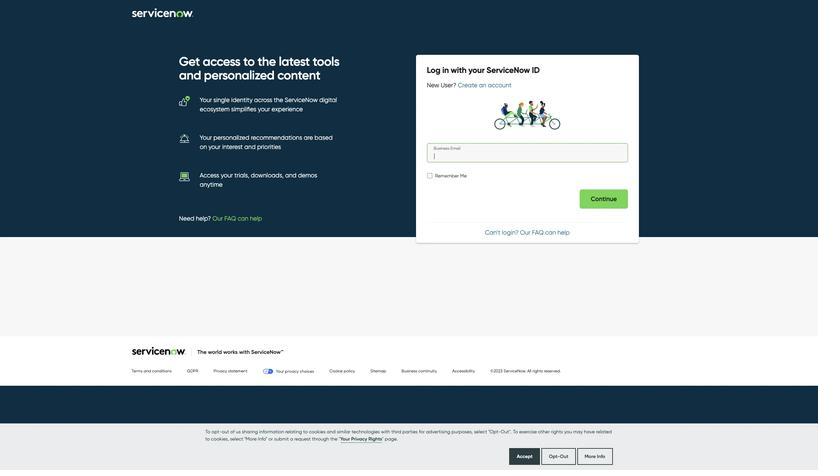Task type: locate. For each thing, give the bounding box(es) containing it.
help?
[[196, 215, 211, 222]]

your single identity across the servicenow digital ecosystem simplifies your experience
[[200, 96, 337, 113]]

your
[[200, 96, 212, 104], [200, 134, 212, 142], [340, 436, 350, 442]]

0 vertical spatial your
[[200, 96, 212, 104]]

your up on
[[200, 134, 212, 142]]

rights left the you
[[551, 429, 563, 435]]

select left "opt-
[[474, 429, 487, 435]]

" inside to opt-out of us sharing information relating to cookies and similar technologies with third parties for advertising purposes, select "opt-out".  to exercise other rights you may have related to cookies, select "more info" or submit a request through the "
[[339, 436, 340, 442]]

reserved.
[[544, 368, 561, 374]]

2 temp image from the top
[[179, 171, 190, 182]]

your down the similar
[[340, 436, 350, 442]]

to right out".
[[513, 429, 518, 435]]

are
[[304, 134, 313, 142]]

1 vertical spatial your
[[209, 143, 221, 151]]

your inside your single identity across the servicenow digital ecosystem simplifies your experience
[[258, 106, 270, 113]]

and left demos
[[285, 172, 297, 179]]

the down the similar
[[331, 436, 338, 442]]

through
[[312, 436, 329, 442]]

to up request
[[303, 429, 308, 435]]

experience
[[272, 106, 303, 113]]

1 horizontal spatial select
[[474, 429, 487, 435]]

temp image left access
[[179, 171, 190, 182]]

a
[[290, 436, 293, 442]]

1 horizontal spatial and
[[285, 172, 297, 179]]

your for your personalized recommendations are based on your interest and priorities
[[200, 134, 212, 142]]

need
[[179, 215, 194, 222]]

on
[[200, 143, 207, 151]]

your left trials,
[[221, 172, 233, 179]]

0 horizontal spatial to
[[205, 429, 210, 435]]

0 vertical spatial temp image
[[179, 96, 190, 107]]

rights
[[533, 368, 543, 374], [551, 429, 563, 435]]

your
[[258, 106, 270, 113], [209, 143, 221, 151], [221, 172, 233, 179]]

your inside your personalized recommendations are based on your interest and priorities
[[200, 134, 212, 142]]

opt-out button
[[542, 448, 576, 465]]

to left 'cookies,'
[[205, 436, 210, 442]]

with right works
[[239, 349, 250, 355]]

1 " from the left
[[339, 436, 340, 442]]

to
[[303, 429, 308, 435], [205, 436, 210, 442]]

parties
[[403, 429, 418, 435]]

your up ecosystem
[[200, 96, 212, 104]]

with inside to opt-out of us sharing information relating to cookies and similar technologies with third parties for advertising purposes, select "opt-out".  to exercise other rights you may have related to cookies, select "more info" or submit a request through the "
[[381, 429, 390, 435]]

temp image
[[179, 96, 190, 107], [179, 171, 190, 182]]

out
[[560, 453, 569, 460]]

0 horizontal spatial the
[[274, 96, 283, 104]]

0 horizontal spatial with
[[239, 349, 250, 355]]

0 vertical spatial your
[[258, 106, 270, 113]]

1 vertical spatial the
[[331, 436, 338, 442]]

1 horizontal spatial with
[[381, 429, 390, 435]]

of
[[230, 429, 235, 435]]

you
[[565, 429, 572, 435]]

your personalized recommendations are based on your interest and priorities
[[200, 134, 333, 151]]

opt-out
[[549, 453, 569, 460]]

info"
[[258, 436, 268, 442]]

your inside access your trials, downloads, and demos anytime
[[221, 172, 233, 179]]

world
[[208, 349, 222, 355]]

and right interest
[[244, 143, 256, 151]]

0 vertical spatial select
[[474, 429, 487, 435]]

your privacy rights " page.
[[340, 436, 398, 442]]

2 " from the left
[[382, 436, 384, 442]]

the
[[274, 96, 283, 104], [331, 436, 338, 442]]

identity
[[231, 96, 253, 104]]

0 horizontal spatial select
[[230, 436, 243, 442]]

2 vertical spatial your
[[221, 172, 233, 179]]

1 horizontal spatial rights
[[551, 429, 563, 435]]

and left the similar
[[327, 429, 336, 435]]

" down the similar
[[339, 436, 340, 442]]

0 vertical spatial the
[[274, 96, 283, 104]]

request
[[294, 436, 311, 442]]

your privacy rights link
[[340, 436, 382, 443]]

1 vertical spatial your
[[200, 134, 212, 142]]

"
[[339, 436, 340, 442], [382, 436, 384, 442]]

downloads,
[[251, 172, 284, 179]]

single
[[214, 96, 230, 104]]

1 horizontal spatial "
[[382, 436, 384, 442]]

advertising
[[426, 429, 451, 435]]

may
[[574, 429, 583, 435]]

relating
[[285, 429, 302, 435]]

exercise
[[520, 429, 537, 435]]

1 horizontal spatial the
[[331, 436, 338, 442]]

to left opt-
[[205, 429, 210, 435]]

rights right all on the right of page
[[533, 368, 543, 374]]

simplifies
[[231, 106, 257, 113]]

select
[[474, 429, 487, 435], [230, 436, 243, 442]]

ecosystem
[[200, 106, 230, 113]]

1 horizontal spatial to
[[513, 429, 518, 435]]

1 vertical spatial temp image
[[179, 171, 190, 182]]

third
[[392, 429, 402, 435]]

similar
[[337, 429, 351, 435]]

the up "experience"
[[274, 96, 283, 104]]

1 vertical spatial rights
[[551, 429, 563, 435]]

have
[[584, 429, 595, 435]]

the inside to opt-out of us sharing information relating to cookies and similar technologies with third parties for advertising purposes, select "opt-out".  to exercise other rights you may have related to cookies, select "more info" or submit a request through the "
[[331, 436, 338, 442]]

0 vertical spatial rights
[[533, 368, 543, 374]]

rights inside to opt-out of us sharing information relating to cookies and similar technologies with third parties for advertising purposes, select "opt-out".  to exercise other rights you may have related to cookies, select "more info" or submit a request through the "
[[551, 429, 563, 435]]

works
[[223, 349, 238, 355]]

0 horizontal spatial and
[[244, 143, 256, 151]]

1 temp image from the top
[[179, 96, 190, 107]]

2 horizontal spatial and
[[327, 429, 336, 435]]

" left page.
[[382, 436, 384, 442]]

1 vertical spatial with
[[381, 429, 390, 435]]

and inside your personalized recommendations are based on your interest and priorities
[[244, 143, 256, 151]]

interest
[[222, 143, 243, 151]]

and
[[244, 143, 256, 151], [285, 172, 297, 179], [327, 429, 336, 435]]

1 vertical spatial to
[[205, 436, 210, 442]]

and inside to opt-out of us sharing information relating to cookies and similar technologies with third parties for advertising purposes, select "opt-out".  to exercise other rights you may have related to cookies, select "more info" or submit a request through the "
[[327, 429, 336, 435]]

0 horizontal spatial to
[[205, 436, 210, 442]]

your inside your personalized recommendations are based on your interest and priorities
[[209, 143, 221, 151]]

your for your single identity across the servicenow digital ecosystem simplifies your experience
[[200, 96, 212, 104]]

temp image for access
[[179, 171, 190, 182]]

cookies
[[309, 429, 326, 435]]

digital
[[320, 96, 337, 104]]

your down across
[[258, 106, 270, 113]]

0 horizontal spatial "
[[339, 436, 340, 442]]

priorities
[[257, 143, 281, 151]]

to
[[205, 429, 210, 435], [513, 429, 518, 435]]

with
[[239, 349, 250, 355], [381, 429, 390, 435]]

info
[[597, 453, 606, 460]]

your right on
[[209, 143, 221, 151]]

select down us
[[230, 436, 243, 442]]

temp image left ecosystem
[[179, 96, 190, 107]]

with up page.
[[381, 429, 390, 435]]

access
[[200, 172, 219, 179]]

purposes,
[[452, 429, 473, 435]]

1 vertical spatial and
[[285, 172, 297, 179]]

servicenow.
[[504, 368, 527, 374]]

accept button
[[510, 448, 540, 465]]

2 to from the left
[[513, 429, 518, 435]]

your inside your single identity across the servicenow digital ecosystem simplifies your experience
[[200, 96, 212, 104]]

0 vertical spatial and
[[244, 143, 256, 151]]

across
[[254, 96, 272, 104]]

1 horizontal spatial to
[[303, 429, 308, 435]]

2 vertical spatial and
[[327, 429, 336, 435]]



Task type: vqa. For each thing, say whether or not it's contained in the screenshot.
across
yes



Task type: describe. For each thing, give the bounding box(es) containing it.
need help?
[[179, 215, 213, 222]]

opt-
[[549, 453, 560, 460]]

1 vertical spatial select
[[230, 436, 243, 442]]

cookies,
[[211, 436, 229, 442]]

to opt-out of us sharing information relating to cookies and similar technologies with third parties for advertising purposes, select "opt-out".  to exercise other rights you may have related to cookies, select "more info" or submit a request through the "
[[205, 429, 612, 442]]

page.
[[385, 436, 398, 442]]

servicenow
[[285, 96, 318, 104]]

rights
[[369, 436, 382, 442]]

temp image
[[179, 133, 190, 144]]

and inside access your trials, downloads, and demos anytime
[[285, 172, 297, 179]]

demos
[[298, 172, 317, 179]]

the inside your single identity across the servicenow digital ecosystem simplifies your experience
[[274, 96, 283, 104]]

other
[[538, 429, 550, 435]]

0 horizontal spatial rights
[[533, 368, 543, 374]]

opt-
[[212, 429, 222, 435]]

the world works with servicenow™
[[197, 349, 284, 355]]

"more
[[244, 436, 257, 442]]

accept
[[517, 453, 533, 460]]

for
[[419, 429, 425, 435]]

2 vertical spatial your
[[340, 436, 350, 442]]

recommendations
[[251, 134, 302, 142]]

related
[[596, 429, 612, 435]]

us
[[236, 429, 241, 435]]

0 vertical spatial to
[[303, 429, 308, 435]]

the
[[197, 349, 207, 355]]

out".
[[501, 429, 512, 435]]

out
[[222, 429, 229, 435]]

technologies
[[352, 429, 380, 435]]

sharing
[[242, 429, 258, 435]]

anytime
[[200, 181, 223, 189]]

0 vertical spatial with
[[239, 349, 250, 355]]

©️ 2023 servicenow. all rights reserved.
[[491, 368, 561, 374]]

all
[[528, 368, 532, 374]]

based
[[315, 134, 333, 142]]

servicenow™
[[251, 349, 284, 355]]

temp image for your
[[179, 96, 190, 107]]

or
[[269, 436, 273, 442]]

more info button
[[578, 448, 613, 465]]

more
[[585, 453, 596, 460]]

privacy
[[351, 436, 367, 442]]

2023
[[494, 368, 503, 374]]

personalized
[[214, 134, 250, 142]]

" inside your privacy rights " page.
[[382, 436, 384, 442]]

©️
[[491, 368, 494, 374]]

1 to from the left
[[205, 429, 210, 435]]

access your trials, downloads, and demos anytime
[[200, 172, 317, 189]]

information
[[259, 429, 284, 435]]

"opt-
[[489, 429, 501, 435]]

trials,
[[235, 172, 249, 179]]

submit
[[274, 436, 289, 442]]

more info
[[585, 453, 606, 460]]



